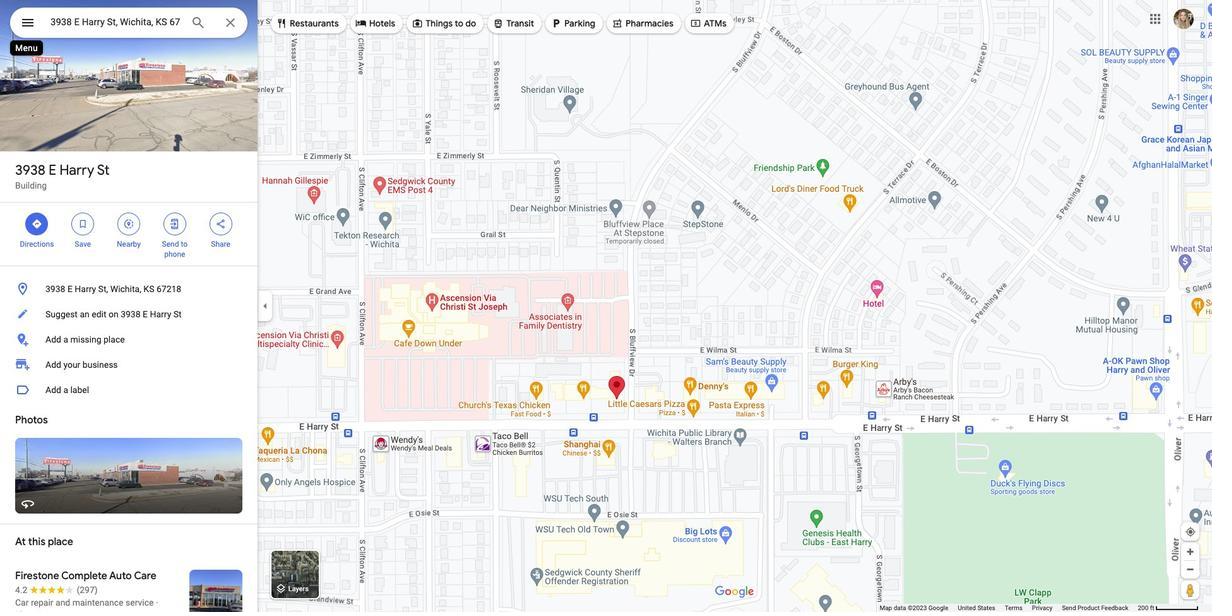 Task type: vqa. For each thing, say whether or not it's contained in the screenshot.


Task type: locate. For each thing, give the bounding box(es) containing it.
united states button
[[958, 604, 995, 612]]

3938 up building
[[15, 162, 45, 179]]

repair
[[31, 598, 53, 608]]

2 vertical spatial 3938
[[121, 309, 141, 319]]

©2023
[[908, 605, 927, 612]]

nearby
[[117, 240, 141, 249]]

feedback
[[1101, 605, 1128, 612]]

st inside the '3938 e harry st building'
[[97, 162, 110, 179]]

 atms
[[690, 16, 726, 30]]

add your business link
[[0, 352, 258, 377]]

1 a from the top
[[63, 335, 68, 345]]

google account: michelle dermenjian  
(michelle.dermenjian@adept.ai) image
[[1174, 9, 1194, 29]]

3938 right on
[[121, 309, 141, 319]]

harry down 67218
[[150, 309, 171, 319]]

atms
[[704, 18, 726, 29]]

1 horizontal spatial send
[[1062, 605, 1076, 612]]

 pharmacies
[[612, 16, 674, 30]]

 transit
[[493, 16, 534, 30]]

send inside send product feedback button
[[1062, 605, 1076, 612]]

add left your at the left bottom
[[45, 360, 61, 370]]

footer containing map data ©2023 google
[[880, 604, 1138, 612]]

3938 inside suggest an edit on 3938 e harry st button
[[121, 309, 141, 319]]

st
[[97, 162, 110, 179], [173, 309, 182, 319]]

0 vertical spatial add
[[45, 335, 61, 345]]

0 vertical spatial 3938
[[15, 162, 45, 179]]

3938 for st
[[15, 162, 45, 179]]

a inside button
[[63, 385, 68, 395]]

service
[[126, 598, 154, 608]]

1 horizontal spatial to
[[455, 18, 463, 29]]

3938 inside 3938 e harry st, wichita, ks 67218 button
[[45, 284, 65, 294]]

google
[[928, 605, 948, 612]]

photos
[[15, 414, 48, 427]]

1 vertical spatial st
[[173, 309, 182, 319]]

1 vertical spatial send
[[1062, 605, 1076, 612]]

harry left st,
[[75, 284, 96, 294]]

1 add from the top
[[45, 335, 61, 345]]

1 horizontal spatial st
[[173, 309, 182, 319]]

2 a from the top
[[63, 385, 68, 395]]

0 vertical spatial e
[[49, 162, 56, 179]]

0 horizontal spatial to
[[181, 240, 188, 249]]

collapse side panel image
[[258, 299, 272, 313]]

a left missing
[[63, 335, 68, 345]]

send left product
[[1062, 605, 1076, 612]]

add left label
[[45, 385, 61, 395]]

place down suggest an edit on 3938 e harry st
[[104, 335, 125, 345]]


[[690, 16, 701, 30]]

e
[[49, 162, 56, 179], [67, 284, 73, 294], [143, 309, 148, 319]]

3938 inside the '3938 e harry st building'
[[15, 162, 45, 179]]

200 ft
[[1138, 605, 1154, 612]]

add inside button
[[45, 335, 61, 345]]

privacy
[[1032, 605, 1052, 612]]

business
[[83, 360, 118, 370]]

0 horizontal spatial send
[[162, 240, 179, 249]]

harry up 
[[59, 162, 94, 179]]

e inside the '3938 e harry st building'
[[49, 162, 56, 179]]

0 vertical spatial place
[[104, 335, 125, 345]]

place inside button
[[104, 335, 125, 345]]

1 vertical spatial place
[[48, 536, 73, 549]]

2 horizontal spatial 3938
[[121, 309, 141, 319]]

to left do
[[455, 18, 463, 29]]

a
[[63, 335, 68, 345], [63, 385, 68, 395]]


[[551, 16, 562, 30]]

add a missing place
[[45, 335, 125, 345]]

complete
[[61, 570, 107, 583]]

a inside button
[[63, 335, 68, 345]]

0 horizontal spatial st
[[97, 162, 110, 179]]


[[612, 16, 623, 30]]

 things to do
[[412, 16, 476, 30]]

0 horizontal spatial 3938
[[15, 162, 45, 179]]

2 horizontal spatial e
[[143, 309, 148, 319]]

1 vertical spatial e
[[67, 284, 73, 294]]

footer
[[880, 604, 1138, 612]]

2 add from the top
[[45, 360, 61, 370]]

none field inside 3938 e harry st, wichita, ks 67218 field
[[51, 15, 181, 30]]

0 horizontal spatial e
[[49, 162, 56, 179]]

1 vertical spatial a
[[63, 385, 68, 395]]

add down suggest on the left bottom of the page
[[45, 335, 61, 345]]

ks
[[144, 284, 154, 294]]

car repair and maintenance service
[[15, 598, 154, 608]]

1 vertical spatial to
[[181, 240, 188, 249]]

to
[[455, 18, 463, 29], [181, 240, 188, 249]]

united
[[958, 605, 976, 612]]

label
[[70, 385, 89, 395]]

place
[[104, 335, 125, 345], [48, 536, 73, 549]]

1 horizontal spatial place
[[104, 335, 125, 345]]

add inside button
[[45, 385, 61, 395]]

 hotels
[[355, 16, 395, 30]]

send
[[162, 240, 179, 249], [1062, 605, 1076, 612]]

1 vertical spatial harry
[[75, 284, 96, 294]]

st inside button
[[173, 309, 182, 319]]

show your location image
[[1185, 526, 1196, 538]]

1 horizontal spatial e
[[67, 284, 73, 294]]

add a label button
[[0, 377, 258, 403]]

add a label
[[45, 385, 89, 395]]

200 ft button
[[1138, 605, 1199, 612]]

missing
[[70, 335, 101, 345]]

4.2
[[15, 585, 27, 595]]

send for send product feedback
[[1062, 605, 1076, 612]]

add for add a missing place
[[45, 335, 61, 345]]

to inside  things to do
[[455, 18, 463, 29]]

firestone complete auto care
[[15, 570, 156, 583]]

3 add from the top
[[45, 385, 61, 395]]

send up phone
[[162, 240, 179, 249]]

1 vertical spatial 3938
[[45, 284, 65, 294]]

67218
[[156, 284, 181, 294]]

3938 e harry st building
[[15, 162, 110, 191]]

place right this
[[48, 536, 73, 549]]

harry for st
[[59, 162, 94, 179]]

footer inside google maps element
[[880, 604, 1138, 612]]

3938 up suggest on the left bottom of the page
[[45, 284, 65, 294]]

0 vertical spatial a
[[63, 335, 68, 345]]

map data ©2023 google
[[880, 605, 948, 612]]

·
[[156, 598, 158, 608]]

phone
[[164, 250, 185, 259]]

directions
[[20, 240, 54, 249]]

0 vertical spatial harry
[[59, 162, 94, 179]]

suggest an edit on 3938 e harry st
[[45, 309, 182, 319]]

suggest an edit on 3938 e harry st button
[[0, 302, 258, 327]]

harry inside the '3938 e harry st building'
[[59, 162, 94, 179]]

ft
[[1150, 605, 1154, 612]]

show street view coverage image
[[1181, 581, 1199, 600]]

0 vertical spatial to
[[455, 18, 463, 29]]

a left label
[[63, 385, 68, 395]]

parking
[[564, 18, 595, 29]]

(297)
[[77, 585, 98, 595]]

map
[[880, 605, 892, 612]]

send inside send to phone
[[162, 240, 179, 249]]

add your business
[[45, 360, 118, 370]]

to up phone
[[181, 240, 188, 249]]

your
[[63, 360, 80, 370]]

data
[[894, 605, 906, 612]]

2 vertical spatial add
[[45, 385, 61, 395]]


[[276, 16, 287, 30]]

add
[[45, 335, 61, 345], [45, 360, 61, 370], [45, 385, 61, 395]]

None field
[[51, 15, 181, 30]]

2 vertical spatial e
[[143, 309, 148, 319]]

1 vertical spatial add
[[45, 360, 61, 370]]

0 vertical spatial send
[[162, 240, 179, 249]]

0 vertical spatial st
[[97, 162, 110, 179]]

1 horizontal spatial 3938
[[45, 284, 65, 294]]

harry
[[59, 162, 94, 179], [75, 284, 96, 294], [150, 309, 171, 319]]



Task type: describe. For each thing, give the bounding box(es) containing it.
at this place
[[15, 536, 73, 549]]

st,
[[98, 284, 108, 294]]

add for add a label
[[45, 385, 61, 395]]

add for add your business
[[45, 360, 61, 370]]

suggest
[[45, 309, 78, 319]]

car
[[15, 598, 29, 608]]

states
[[977, 605, 995, 612]]

3938 E Harry St, Wichita, KS 67218 field
[[10, 8, 247, 38]]

3938 e harry st, wichita, ks 67218
[[45, 284, 181, 294]]

3938 e harry st main content
[[0, 0, 258, 612]]

firestone
[[15, 570, 59, 583]]

zoom in image
[[1186, 547, 1195, 557]]

send product feedback
[[1062, 605, 1128, 612]]

send to phone
[[162, 240, 188, 259]]

edit
[[92, 309, 106, 319]]


[[355, 16, 367, 30]]


[[20, 14, 35, 32]]

at
[[15, 536, 26, 549]]

 parking
[[551, 16, 595, 30]]

terms
[[1005, 605, 1023, 612]]

google maps element
[[0, 0, 1212, 612]]


[[123, 217, 134, 231]]

 search field
[[10, 8, 247, 40]]

product
[[1078, 605, 1100, 612]]


[[493, 16, 504, 30]]

do
[[465, 18, 476, 29]]

this
[[28, 536, 46, 549]]

layers
[[288, 585, 309, 594]]

care
[[134, 570, 156, 583]]

privacy button
[[1032, 604, 1052, 612]]

3938 e harry st, wichita, ks 67218 button
[[0, 276, 258, 302]]

transit
[[506, 18, 534, 29]]


[[77, 217, 88, 231]]

2 vertical spatial harry
[[150, 309, 171, 319]]

a for label
[[63, 385, 68, 395]]

restaurants
[[290, 18, 339, 29]]


[[31, 217, 43, 231]]

to inside send to phone
[[181, 240, 188, 249]]

share
[[211, 240, 230, 249]]

 restaurants
[[276, 16, 339, 30]]

 button
[[10, 8, 45, 40]]

a for missing
[[63, 335, 68, 345]]

0 horizontal spatial place
[[48, 536, 73, 549]]

united states
[[958, 605, 995, 612]]

200
[[1138, 605, 1148, 612]]

e for st
[[49, 162, 56, 179]]

things
[[426, 18, 453, 29]]

add a missing place button
[[0, 327, 258, 352]]

send product feedback button
[[1062, 604, 1128, 612]]

3938 for st,
[[45, 284, 65, 294]]


[[412, 16, 423, 30]]


[[215, 217, 226, 231]]


[[169, 217, 180, 231]]

pharmacies
[[626, 18, 674, 29]]

save
[[75, 240, 91, 249]]

auto
[[109, 570, 132, 583]]

wichita,
[[110, 284, 141, 294]]

4.2 stars 297 reviews image
[[15, 584, 98, 597]]

actions for 3938 e harry st region
[[0, 203, 258, 266]]

building
[[15, 181, 47, 191]]

maintenance
[[72, 598, 123, 608]]

e for st,
[[67, 284, 73, 294]]

hotels
[[369, 18, 395, 29]]

zoom out image
[[1186, 565, 1195, 574]]

and
[[56, 598, 70, 608]]

harry for st,
[[75, 284, 96, 294]]

terms button
[[1005, 604, 1023, 612]]

on
[[109, 309, 118, 319]]

send for send to phone
[[162, 240, 179, 249]]

an
[[80, 309, 89, 319]]



